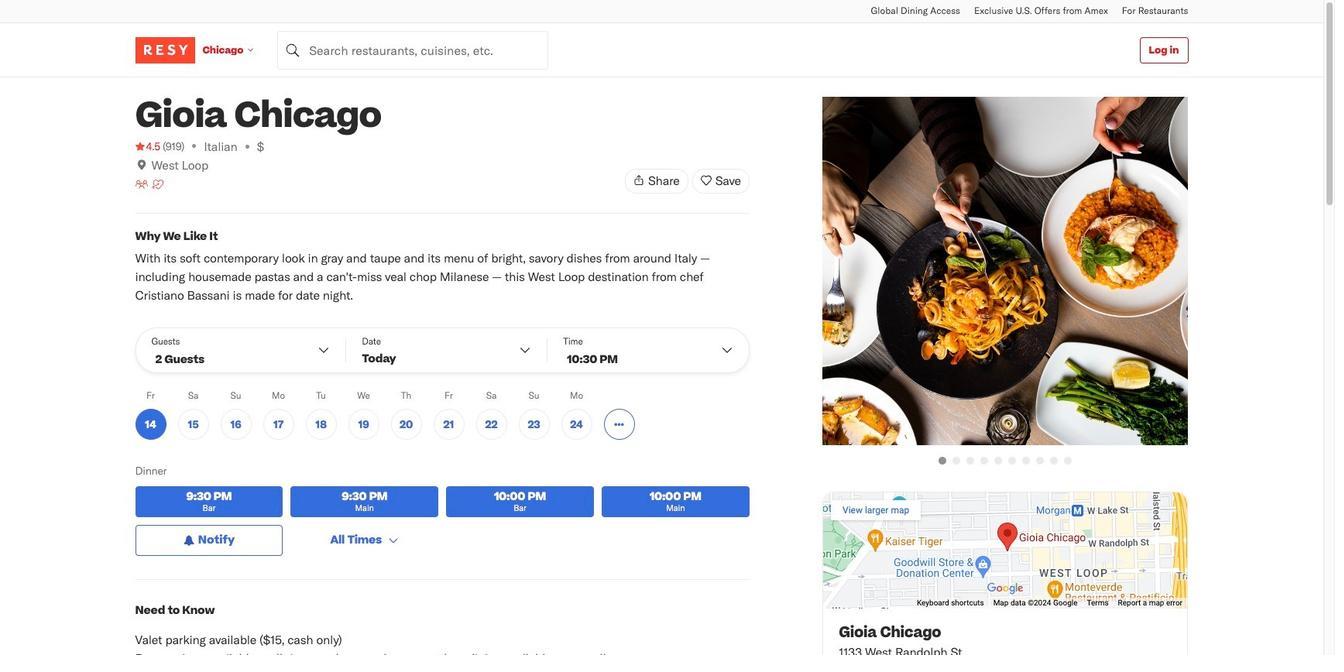 Task type: vqa. For each thing, say whether or not it's contained in the screenshot.
FIELD
yes



Task type: locate. For each thing, give the bounding box(es) containing it.
None field
[[278, 31, 549, 69]]

4.5 out of 5 stars image
[[135, 139, 160, 154]]



Task type: describe. For each thing, give the bounding box(es) containing it.
Search restaurants, cuisines, etc. text field
[[278, 31, 549, 69]]



